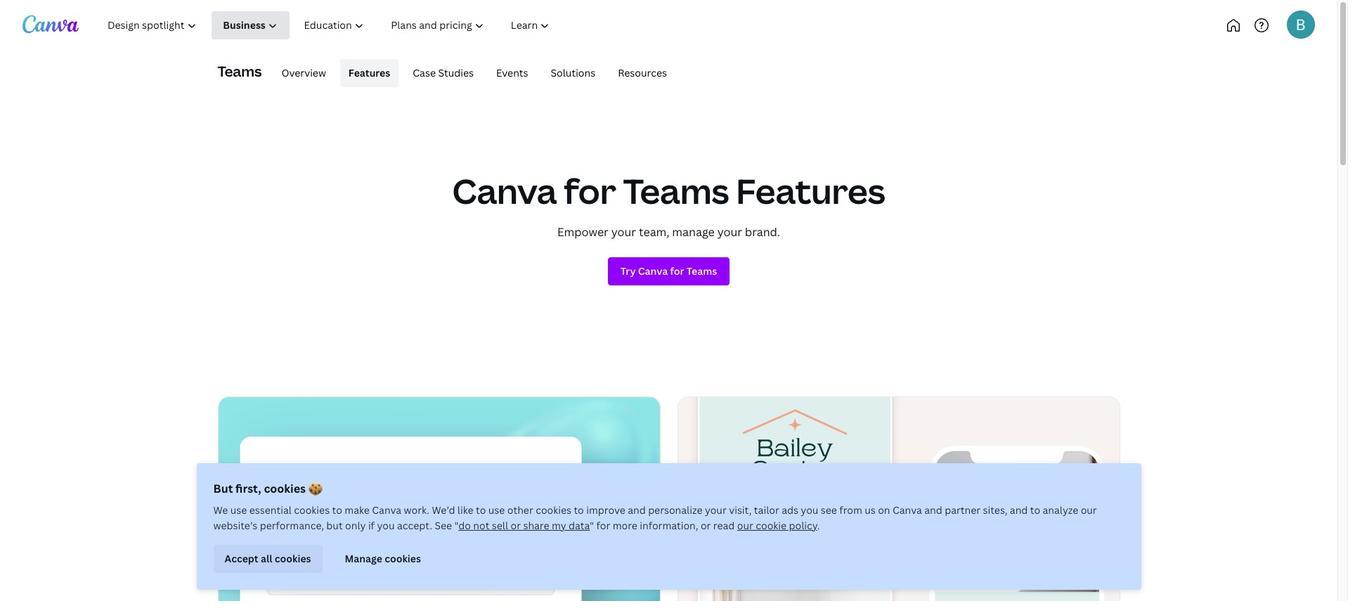 Task type: vqa. For each thing, say whether or not it's contained in the screenshot.
performance,
yes



Task type: locate. For each thing, give the bounding box(es) containing it.
studies
[[438, 66, 474, 79]]

and
[[628, 504, 646, 517], [925, 504, 943, 517], [1010, 504, 1028, 517]]

4 to from the left
[[1031, 504, 1041, 517]]

0 horizontal spatial you
[[377, 519, 395, 532]]

read
[[714, 519, 735, 532]]

or right sell
[[511, 519, 521, 532]]

for up "empower"
[[564, 168, 617, 214]]

and up do not sell or share my data " for more information, or read our cookie policy .
[[628, 504, 646, 517]]

your left team,
[[612, 224, 636, 240]]

cookies up my
[[536, 504, 572, 517]]

1 vertical spatial teams
[[624, 168, 730, 214]]

use up website's
[[231, 504, 247, 517]]

1 " from the left
[[455, 519, 459, 532]]

to up data
[[574, 504, 584, 517]]

do not sell or share my data link
[[459, 519, 590, 532]]

you
[[801, 504, 819, 517], [377, 519, 395, 532]]

on
[[879, 504, 891, 517]]

resources
[[618, 66, 667, 79]]

from
[[840, 504, 863, 517]]

2 and from the left
[[925, 504, 943, 517]]

1 horizontal spatial our
[[1081, 504, 1098, 517]]

teams up empower your team, manage your brand.
[[624, 168, 730, 214]]

features down top level navigation element
[[349, 66, 390, 79]]

information,
[[640, 519, 699, 532]]

and right sites,
[[1010, 504, 1028, 517]]

team,
[[639, 224, 670, 240]]

1 vertical spatial for
[[597, 519, 611, 532]]

policy
[[789, 519, 818, 532]]

and left partner
[[925, 504, 943, 517]]

do
[[459, 519, 471, 532]]

empower
[[558, 224, 609, 240]]

0 vertical spatial teams
[[218, 62, 262, 81]]

if
[[368, 519, 375, 532]]

use
[[231, 504, 247, 517], [489, 504, 505, 517]]

cookies
[[264, 481, 306, 496], [294, 504, 330, 517], [536, 504, 572, 517], [275, 552, 311, 565], [385, 552, 421, 565]]

1 to from the left
[[332, 504, 342, 517]]

0 horizontal spatial and
[[628, 504, 646, 517]]

0 horizontal spatial teams
[[218, 62, 262, 81]]

our inside the we use essential cookies to make canva work. we'd like to use other cookies to improve and personalize your visit, tailor ads you see from us on canva and partner sites, and to analyze our website's performance, but only if you accept. see "
[[1081, 504, 1098, 517]]

menu bar
[[268, 59, 676, 87]]

3 and from the left
[[1010, 504, 1028, 517]]

0 horizontal spatial our
[[738, 519, 754, 532]]

to
[[332, 504, 342, 517], [476, 504, 486, 517], [574, 504, 584, 517], [1031, 504, 1041, 517]]

we use essential cookies to make canva work. we'd like to use other cookies to improve and personalize your visit, tailor ads you see from us on canva and partner sites, and to analyze our website's performance, but only if you accept. see "
[[213, 504, 1098, 532]]

0 vertical spatial our
[[1081, 504, 1098, 517]]

1 vertical spatial features
[[737, 168, 886, 214]]

sites,
[[983, 504, 1008, 517]]

1 horizontal spatial or
[[701, 519, 711, 532]]

case studies
[[413, 66, 474, 79]]

teams
[[218, 62, 262, 81], [624, 168, 730, 214]]

cookies right all
[[275, 552, 311, 565]]

cookies inside 'button'
[[275, 552, 311, 565]]

improve
[[587, 504, 626, 517]]

1 vertical spatial you
[[377, 519, 395, 532]]

1 horizontal spatial use
[[489, 504, 505, 517]]

0 vertical spatial features
[[349, 66, 390, 79]]

top level navigation element
[[96, 11, 610, 39]]

we'd
[[432, 504, 455, 517]]

visit,
[[729, 504, 752, 517]]

cookies down accept.
[[385, 552, 421, 565]]

2 " from the left
[[590, 519, 594, 532]]

use up sell
[[489, 504, 505, 517]]

tailor
[[754, 504, 780, 517]]

1 horizontal spatial "
[[590, 519, 594, 532]]

0 horizontal spatial use
[[231, 504, 247, 517]]

" right see
[[455, 519, 459, 532]]

0 horizontal spatial features
[[349, 66, 390, 79]]

do not sell or share my data " for more information, or read our cookie policy .
[[459, 519, 820, 532]]

all
[[261, 552, 272, 565]]

teams left overview
[[218, 62, 262, 81]]

" down improve
[[590, 519, 594, 532]]

your
[[612, 224, 636, 240], [718, 224, 743, 240], [705, 504, 727, 517]]

like
[[458, 504, 474, 517]]

0 horizontal spatial "
[[455, 519, 459, 532]]

to right the like
[[476, 504, 486, 517]]

see
[[821, 504, 837, 517]]

accept all cookies
[[225, 552, 311, 565]]

.
[[818, 519, 820, 532]]

our down visit,
[[738, 519, 754, 532]]

to up but
[[332, 504, 342, 517]]

for down improve
[[597, 519, 611, 532]]

canva
[[452, 168, 557, 214], [372, 504, 402, 517], [893, 504, 923, 517]]

brand.
[[745, 224, 781, 240]]

0 horizontal spatial or
[[511, 519, 521, 532]]

to left 'analyze'
[[1031, 504, 1041, 517]]

2 horizontal spatial and
[[1010, 504, 1028, 517]]

cookies down 🍪
[[294, 504, 330, 517]]

1 horizontal spatial features
[[737, 168, 886, 214]]

cookies inside button
[[385, 552, 421, 565]]

performance,
[[260, 519, 324, 532]]

features up brand.
[[737, 168, 886, 214]]

"
[[455, 519, 459, 532], [590, 519, 594, 532]]

manage
[[673, 224, 715, 240]]

you right if
[[377, 519, 395, 532]]

1 vertical spatial our
[[738, 519, 754, 532]]

we
[[213, 504, 228, 517]]

first,
[[236, 481, 261, 496]]

your up read
[[705, 504, 727, 517]]

our
[[1081, 504, 1098, 517], [738, 519, 754, 532]]

canva for teams features
[[452, 168, 886, 214]]

you up policy
[[801, 504, 819, 517]]

our right 'analyze'
[[1081, 504, 1098, 517]]

1 horizontal spatial and
[[925, 504, 943, 517]]

1 and from the left
[[628, 504, 646, 517]]

for
[[564, 168, 617, 214], [597, 519, 611, 532]]

0 vertical spatial for
[[564, 168, 617, 214]]

cookie
[[756, 519, 787, 532]]

work.
[[404, 504, 430, 517]]

share
[[523, 519, 550, 532]]

0 vertical spatial you
[[801, 504, 819, 517]]

features
[[349, 66, 390, 79], [737, 168, 886, 214]]

or left read
[[701, 519, 711, 532]]

our cookie policy link
[[738, 519, 818, 532]]

or
[[511, 519, 521, 532], [701, 519, 711, 532]]

essential
[[250, 504, 292, 517]]



Task type: describe. For each thing, give the bounding box(es) containing it.
accept
[[225, 552, 259, 565]]

manage cookies button
[[334, 545, 432, 573]]

partner
[[945, 504, 981, 517]]

cookies up essential
[[264, 481, 306, 496]]

features inside "link"
[[349, 66, 390, 79]]

other
[[508, 504, 534, 517]]

but
[[327, 519, 343, 532]]

1 use from the left
[[231, 504, 247, 517]]

1 horizontal spatial you
[[801, 504, 819, 517]]

only
[[345, 519, 366, 532]]

overview link
[[273, 59, 335, 87]]

events link
[[488, 59, 537, 87]]

case
[[413, 66, 436, 79]]

empower your team, manage your brand.
[[558, 224, 781, 240]]

make
[[345, 504, 370, 517]]

your left brand.
[[718, 224, 743, 240]]

manage cookies
[[345, 552, 421, 565]]

1 horizontal spatial teams
[[624, 168, 730, 214]]

see
[[435, 519, 452, 532]]

0 horizontal spatial canva
[[372, 504, 402, 517]]

3 to from the left
[[574, 504, 584, 517]]

data
[[569, 519, 590, 532]]

not
[[474, 519, 490, 532]]

🍪
[[309, 481, 323, 496]]

overview
[[282, 66, 326, 79]]

ads
[[782, 504, 799, 517]]

2 horizontal spatial canva
[[893, 504, 923, 517]]

2 to from the left
[[476, 504, 486, 517]]

resources link
[[610, 59, 676, 87]]

website's
[[213, 519, 258, 532]]

" inside the we use essential cookies to make canva work. we'd like to use other cookies to improve and personalize your visit, tailor ads you see from us on canva and partner sites, and to analyze our website's performance, but only if you accept. see "
[[455, 519, 459, 532]]

us
[[865, 504, 876, 517]]

1 horizontal spatial canva
[[452, 168, 557, 214]]

personalize
[[648, 504, 703, 517]]

your inside the we use essential cookies to make canva work. we'd like to use other cookies to improve and personalize your visit, tailor ads you see from us on canva and partner sites, and to analyze our website's performance, but only if you accept. see "
[[705, 504, 727, 517]]

features link
[[340, 59, 399, 87]]

solutions link
[[543, 59, 604, 87]]

accept all cookies button
[[213, 545, 322, 573]]

more
[[613, 519, 638, 532]]

1 or from the left
[[511, 519, 521, 532]]

but
[[213, 481, 233, 496]]

case studies link
[[405, 59, 482, 87]]

2 or from the left
[[701, 519, 711, 532]]

menu bar containing overview
[[268, 59, 676, 87]]

my
[[552, 519, 567, 532]]

solutions
[[551, 66, 596, 79]]

but first, cookies 🍪
[[213, 481, 323, 496]]

analyze
[[1043, 504, 1079, 517]]

2 use from the left
[[489, 504, 505, 517]]

events
[[497, 66, 529, 79]]

manage
[[345, 552, 382, 565]]

sell
[[492, 519, 509, 532]]

accept.
[[397, 519, 433, 532]]



